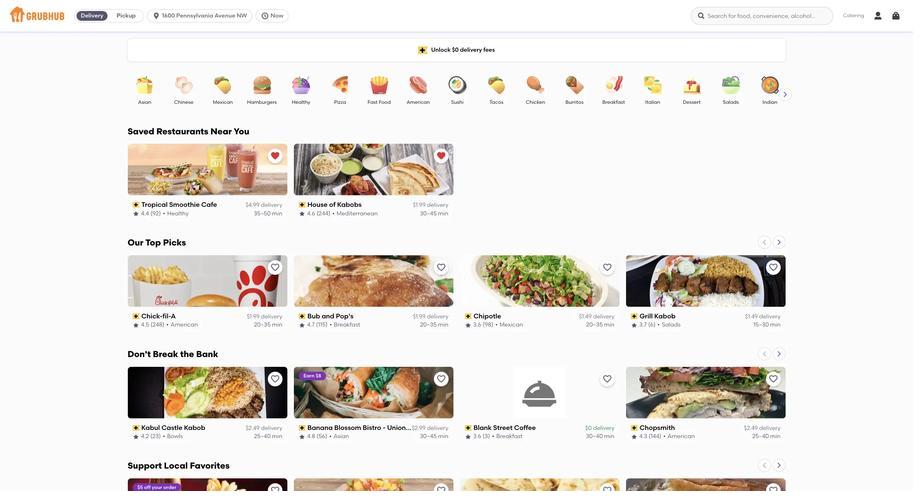 Task type: vqa. For each thing, say whether or not it's contained in the screenshot.
"Pickup:"
no



Task type: describe. For each thing, give the bounding box(es) containing it.
15–30 min
[[754, 321, 781, 328]]

delivery for blank street coffee
[[593, 425, 615, 432]]

4.3
[[639, 433, 647, 440]]

3.7
[[639, 321, 647, 328]]

• breakfast for pop's
[[330, 321, 360, 328]]

star icon image for banana blossom bistro - union market dc
[[299, 433, 305, 440]]

saved restaurant button for tropical smoothie cafe
[[268, 149, 282, 163]]

svg image inside 1600 pennsylvania avenue nw 'button'
[[152, 12, 160, 20]]

chick-fil-a
[[141, 312, 176, 320]]

min for house of kabobs
[[438, 210, 448, 217]]

delivery button
[[75, 9, 109, 22]]

cafe
[[201, 201, 217, 208]]

0 horizontal spatial salads
[[662, 321, 681, 328]]

1 horizontal spatial kabob
[[654, 312, 676, 320]]

banana
[[307, 424, 333, 431]]

$2.99
[[412, 425, 426, 432]]

union
[[387, 424, 406, 431]]

a
[[171, 312, 176, 320]]

banana blossom bistro - union market dc logo image
[[294, 367, 453, 418]]

healthy image
[[287, 76, 315, 94]]

smoothie
[[169, 201, 200, 208]]

• mediterranean
[[332, 210, 378, 217]]

25–40 min for chopsmith
[[752, 433, 781, 440]]

fast food
[[368, 99, 391, 105]]

30–45 min for banana blossom bistro - union market dc
[[420, 433, 448, 440]]

saved restaurant image for tropical smoothie cafe
[[270, 151, 280, 161]]

save this restaurant image for alero restaurant logo on the bottom left
[[436, 486, 446, 491]]

caret left icon image for support local favorites
[[761, 462, 768, 468]]

4.2
[[141, 433, 149, 440]]

chipotle
[[474, 312, 501, 320]]

min for chopsmith
[[770, 433, 781, 440]]

save this restaurant button for blank street coffee logo
[[600, 372, 615, 386]]

unlock $0 delivery fees
[[431, 46, 495, 53]]

2 horizontal spatial svg image
[[873, 11, 883, 21]]

chinese image
[[170, 76, 198, 94]]

don't break the bank
[[128, 349, 218, 359]]

you
[[234, 126, 249, 136]]

(144)
[[649, 433, 661, 440]]

bub and pop's
[[307, 312, 354, 320]]

salads image
[[717, 76, 745, 94]]

save this restaurant button for chopsmith logo
[[766, 372, 781, 386]]

street
[[493, 424, 513, 431]]

american image
[[404, 76, 433, 94]]

pop's
[[336, 312, 354, 320]]

subscription pass image for grill kabob
[[631, 314, 638, 319]]

• for grill kabob
[[658, 321, 660, 328]]

30–45 for house of kabobs
[[420, 210, 437, 217]]

delivery for grill kabob
[[759, 313, 781, 320]]

coffee
[[514, 424, 536, 431]]

burritos
[[566, 99, 584, 105]]

tacos
[[490, 99, 503, 105]]

save this restaurant image for 'chipotle logo'
[[602, 263, 612, 272]]

35–50
[[254, 210, 271, 217]]

fees
[[483, 46, 495, 53]]

tropical
[[141, 201, 168, 208]]

bank
[[196, 349, 218, 359]]

(115)
[[316, 321, 328, 328]]

• asian
[[329, 433, 349, 440]]

1600
[[162, 12, 175, 19]]

• breakfast for coffee
[[492, 433, 523, 440]]

• healthy
[[163, 210, 189, 217]]

breakfast image
[[600, 76, 628, 94]]

and
[[322, 312, 334, 320]]

support
[[128, 460, 162, 471]]

bowls
[[167, 433, 183, 440]]

min for chick-fil-a
[[272, 321, 282, 328]]

(92)
[[150, 210, 161, 217]]

top
[[145, 237, 161, 247]]

dc
[[432, 424, 442, 431]]

$5 off your order
[[137, 484, 176, 490]]

earn
[[304, 373, 315, 379]]

min for chipotle
[[604, 321, 615, 328]]

pizza image
[[326, 76, 354, 94]]

now button
[[256, 9, 292, 22]]

american for chopsmith
[[668, 433, 695, 440]]

breakfast for bub and pop's
[[334, 321, 360, 328]]

delivery for bub and pop's
[[427, 313, 448, 320]]

$1.99 delivery for bub and pop's
[[413, 313, 448, 320]]

4.7
[[307, 321, 315, 328]]

subscription pass image for house of kabobs
[[299, 202, 306, 208]]

pizza
[[334, 99, 346, 105]]

$2.49 for kabul castle kabob
[[246, 425, 260, 432]]

4.6
[[307, 210, 315, 217]]

caret right icon image for support local favorites
[[776, 462, 782, 468]]

market
[[408, 424, 430, 431]]

• for bub and pop's
[[330, 321, 332, 328]]

star icon image for blank street coffee
[[465, 433, 471, 440]]

• bowls
[[163, 433, 183, 440]]

• mexican
[[495, 321, 523, 328]]

mediterranean
[[337, 210, 378, 217]]

0 horizontal spatial asian
[[138, 99, 151, 105]]

$1.49 for grill kabob
[[745, 313, 758, 320]]

caret left icon image for our top picks
[[761, 239, 768, 245]]

kabul
[[141, 424, 160, 431]]

chopsmith logo image
[[626, 367, 786, 418]]

1 vertical spatial $0
[[585, 425, 592, 432]]

30–45 min for house of kabobs
[[420, 210, 448, 217]]

$4.99 delivery
[[246, 202, 282, 209]]

0 horizontal spatial save this restaurant image
[[270, 486, 280, 491]]

our
[[128, 237, 143, 247]]

delivery for tropical smoothie cafe
[[261, 202, 282, 209]]

burritos image
[[560, 76, 589, 94]]

$4.99
[[246, 202, 260, 209]]

dessert image
[[678, 76, 706, 94]]

save this restaurant image for blank street coffee
[[602, 374, 612, 384]]

$5
[[137, 484, 143, 490]]

breakfast for blank street coffee
[[496, 433, 523, 440]]

save this restaurant image for the all about burger logo
[[768, 486, 778, 491]]

min for grill kabob
[[770, 321, 781, 328]]

kabul castle kabob
[[141, 424, 205, 431]]

save this restaurant button for bub and pop's logo
[[434, 260, 448, 275]]

of
[[329, 201, 336, 208]]

star icon image for chick-fil-a
[[133, 322, 139, 328]]

4.8
[[307, 433, 315, 440]]

(6)
[[648, 321, 656, 328]]

$1.99 delivery for chick-fil-a
[[247, 313, 282, 320]]

$1.49 delivery for chipotle
[[579, 313, 615, 320]]

subscription pass image for chopsmith
[[631, 425, 638, 431]]

caret left icon image for don't break the bank
[[761, 350, 768, 357]]

$2.49 delivery for kabul castle kabob
[[246, 425, 282, 432]]

indian image
[[756, 76, 784, 94]]

indian
[[763, 99, 778, 105]]

sushi image
[[443, 76, 472, 94]]

dessert
[[683, 99, 701, 105]]

1 horizontal spatial asian
[[334, 433, 349, 440]]

saved restaurant image for house of kabobs
[[436, 151, 446, 161]]

• for chopsmith
[[663, 433, 666, 440]]

• for chick-fil-a
[[166, 321, 169, 328]]

4.7 (115)
[[307, 321, 328, 328]]

chopsmith
[[640, 424, 675, 431]]

banana blossom bistro - union market dc
[[307, 424, 442, 431]]

1 horizontal spatial american
[[407, 99, 430, 105]]

3.6 (98)
[[473, 321, 493, 328]]

favorites
[[190, 460, 230, 471]]

1 vertical spatial kabob
[[184, 424, 205, 431]]

• for banana blossom bistro - union market dc
[[329, 433, 332, 440]]

your
[[152, 484, 162, 490]]

save this restaurant image for chopsmith
[[768, 374, 778, 384]]

save this restaurant button for kabul castle kabob logo
[[268, 372, 282, 386]]

25–40 for kabul castle kabob
[[254, 433, 271, 440]]

min for blank street coffee
[[604, 433, 615, 440]]

(23)
[[150, 433, 161, 440]]

pickup
[[117, 12, 136, 19]]

hamburgers
[[247, 99, 277, 105]]

near
[[210, 126, 232, 136]]

delivery for house of kabobs
[[427, 202, 448, 209]]

american for chick-fil-a
[[171, 321, 198, 328]]

grill kabob logo image
[[626, 255, 786, 307]]

catering button
[[838, 7, 870, 25]]

chinese
[[174, 99, 193, 105]]

kabul castle kabob logo image
[[128, 367, 287, 418]]

1 horizontal spatial svg image
[[698, 12, 706, 20]]

(3)
[[483, 433, 490, 440]]

house of kabobs
[[307, 201, 362, 208]]

subscription pass image for tropical smoothie cafe
[[133, 202, 140, 208]]

$1.99 for kabobs
[[413, 202, 426, 209]]

nw
[[237, 12, 247, 19]]

$0 delivery
[[585, 425, 615, 432]]

fil-
[[163, 312, 171, 320]]

star icon image for chipotle
[[465, 322, 471, 328]]

• american for chick-fil-a
[[166, 321, 198, 328]]

$2.49 delivery for chopsmith
[[744, 425, 781, 432]]

20–35 for pop's
[[420, 321, 437, 328]]



Task type: locate. For each thing, give the bounding box(es) containing it.
0 vertical spatial • breakfast
[[330, 321, 360, 328]]

asian down blossom
[[334, 433, 349, 440]]

3.7 (6)
[[639, 321, 656, 328]]

chicken image
[[521, 76, 550, 94]]

0 horizontal spatial breakfast
[[334, 321, 360, 328]]

-
[[383, 424, 386, 431]]

2 horizontal spatial breakfast
[[602, 99, 625, 105]]

star icon image left 4.6
[[299, 210, 305, 217]]

thunder burger & bar logo image
[[128, 478, 287, 491]]

subscription pass image for bub and pop's
[[299, 314, 306, 319]]

Search for food, convenience, alcohol... search field
[[691, 7, 834, 25]]

asian down asian image on the left top of page
[[138, 99, 151, 105]]

subscription pass image left grill
[[631, 314, 638, 319]]

2 horizontal spatial 20–35 min
[[586, 321, 615, 328]]

2 horizontal spatial save this restaurant image
[[768, 374, 778, 384]]

25–40 for chopsmith
[[752, 433, 769, 440]]

2 $1.49 from the left
[[745, 313, 758, 320]]

picks
[[163, 237, 186, 247]]

1 saved restaurant button from the left
[[268, 149, 282, 163]]

20–35 min
[[254, 321, 282, 328], [420, 321, 448, 328], [586, 321, 615, 328]]

1 3.6 from the top
[[473, 321, 481, 328]]

20–35 min for pop's
[[420, 321, 448, 328]]

15–30
[[754, 321, 769, 328]]

$1.49 for chipotle
[[579, 313, 592, 320]]

0 horizontal spatial mexican
[[213, 99, 233, 105]]

save this restaurant button for grill kabob logo
[[766, 260, 781, 275]]

order
[[163, 484, 176, 490]]

0 vertical spatial caret left icon image
[[761, 239, 768, 245]]

$1.99
[[413, 202, 426, 209], [247, 313, 260, 320], [413, 313, 426, 320]]

1 $2.49 delivery from the left
[[246, 425, 282, 432]]

2 caret left icon image from the top
[[761, 350, 768, 357]]

save this restaurant image
[[602, 374, 612, 384], [768, 374, 778, 384], [270, 486, 280, 491]]

chick-
[[141, 312, 163, 320]]

2 saved restaurant button from the left
[[434, 149, 448, 163]]

caret left icon image
[[761, 239, 768, 245], [761, 350, 768, 357], [761, 462, 768, 468]]

alero restaurant logo image
[[294, 478, 453, 491]]

3.6 left (3)
[[473, 433, 481, 440]]

3.6 for don't break the bank
[[473, 433, 481, 440]]

0 horizontal spatial $0
[[452, 46, 459, 53]]

0 horizontal spatial • american
[[166, 321, 198, 328]]

25–40
[[254, 433, 271, 440], [752, 433, 769, 440]]

1 horizontal spatial • american
[[663, 433, 695, 440]]

kabob right castle
[[184, 424, 205, 431]]

1 horizontal spatial $1.49
[[745, 313, 758, 320]]

4.6 (244)
[[307, 210, 330, 217]]

• breakfast down blank street coffee
[[492, 433, 523, 440]]

1 20–35 from the left
[[254, 321, 271, 328]]

2 $2.49 delivery from the left
[[744, 425, 781, 432]]

0 vertical spatial healthy
[[292, 99, 310, 105]]

$0 right unlock
[[452, 46, 459, 53]]

$0 up 30–40
[[585, 425, 592, 432]]

30–45
[[420, 210, 437, 217], [420, 433, 437, 440]]

breakfast down blank street coffee
[[496, 433, 523, 440]]

20–35 min for a
[[254, 321, 282, 328]]

star icon image for tropical smoothie cafe
[[133, 210, 139, 217]]

main navigation navigation
[[0, 0, 913, 32]]

subscription pass image left bub
[[299, 314, 306, 319]]

saved
[[128, 126, 154, 136]]

chick-fil-a logo image
[[128, 255, 287, 307]]

save this restaurant image for souvlaki logo
[[602, 486, 612, 491]]

star icon image left 3.6 (98)
[[465, 322, 471, 328]]

• right (144)
[[663, 433, 666, 440]]

healthy
[[292, 99, 310, 105], [167, 210, 189, 217]]

• breakfast down pop's on the bottom of the page
[[330, 321, 360, 328]]

• down 'house of kabobs'
[[332, 210, 335, 217]]

american down american image
[[407, 99, 430, 105]]

• right (23)
[[163, 433, 165, 440]]

chipotle logo image
[[460, 255, 619, 307]]

• right (3)
[[492, 433, 494, 440]]

subscription pass image for kabul castle kabob
[[133, 425, 140, 431]]

svg image
[[873, 11, 883, 21], [261, 12, 269, 20], [698, 12, 706, 20]]

subscription pass image left chick-
[[133, 314, 140, 319]]

delivery for chipotle
[[593, 313, 615, 320]]

1 vertical spatial 3.6
[[473, 433, 481, 440]]

subscription pass image for blank street coffee
[[465, 425, 472, 431]]

1 horizontal spatial mexican
[[500, 321, 523, 328]]

break
[[153, 349, 178, 359]]

catering
[[843, 13, 864, 18]]

1 $1.49 from the left
[[579, 313, 592, 320]]

pickup button
[[109, 9, 143, 22]]

• right (6)
[[658, 321, 660, 328]]

$2.99 delivery
[[412, 425, 448, 432]]

2 vertical spatial american
[[668, 433, 695, 440]]

1 25–40 min from the left
[[254, 433, 282, 440]]

save this restaurant image for kabul castle kabob logo
[[270, 374, 280, 384]]

min for bub and pop's
[[438, 321, 448, 328]]

$1.99 delivery for house of kabobs
[[413, 202, 448, 209]]

0 horizontal spatial saved restaurant image
[[270, 151, 280, 161]]

1 horizontal spatial save this restaurant image
[[602, 374, 612, 384]]

0 horizontal spatial svg image
[[261, 12, 269, 20]]

off
[[144, 484, 151, 490]]

0 horizontal spatial • breakfast
[[330, 321, 360, 328]]

avenue
[[215, 12, 235, 19]]

fast
[[368, 99, 378, 105]]

save this restaurant button for souvlaki logo
[[600, 483, 615, 491]]

star icon image left 4.8
[[299, 433, 305, 440]]

• for blank street coffee
[[492, 433, 494, 440]]

$2.49 delivery
[[246, 425, 282, 432], [744, 425, 781, 432]]

0 vertical spatial • american
[[166, 321, 198, 328]]

bistro
[[363, 424, 381, 431]]

1 horizontal spatial breakfast
[[496, 433, 523, 440]]

1 vertical spatial 30–45 min
[[420, 433, 448, 440]]

4.4
[[141, 210, 149, 217]]

house of kabobs logo image
[[294, 144, 453, 195]]

grill kabob
[[640, 312, 676, 320]]

fast food image
[[365, 76, 394, 94]]

$8
[[316, 373, 321, 379]]

0 vertical spatial american
[[407, 99, 430, 105]]

0 horizontal spatial $2.49 delivery
[[246, 425, 282, 432]]

2 25–40 min from the left
[[752, 433, 781, 440]]

1 30–45 min from the top
[[420, 210, 448, 217]]

star icon image for house of kabobs
[[299, 210, 305, 217]]

breakfast down pop's on the bottom of the page
[[334, 321, 360, 328]]

0 horizontal spatial svg image
[[152, 12, 160, 20]]

star icon image left 4.4
[[133, 210, 139, 217]]

save this restaurant button for chick-fil-a logo
[[268, 260, 282, 275]]

min for tropical smoothie cafe
[[272, 210, 282, 217]]

0 vertical spatial 30–45 min
[[420, 210, 448, 217]]

pennsylvania
[[176, 12, 213, 19]]

salads down grill kabob
[[662, 321, 681, 328]]

25–40 min for kabul castle kabob
[[254, 433, 282, 440]]

0 horizontal spatial kabob
[[184, 424, 205, 431]]

subscription pass image for chipotle
[[465, 314, 472, 319]]

min for banana blossom bistro - union market dc
[[438, 433, 448, 440]]

blank street coffee logo image
[[514, 367, 566, 418]]

house
[[307, 201, 328, 208]]

star icon image
[[133, 210, 139, 217], [299, 210, 305, 217], [133, 322, 139, 328], [299, 322, 305, 328], [465, 322, 471, 328], [631, 322, 637, 328], [133, 433, 139, 440], [299, 433, 305, 440], [465, 433, 471, 440], [631, 433, 637, 440]]

1 25–40 from the left
[[254, 433, 271, 440]]

35–50 min
[[254, 210, 282, 217]]

american down the "a"
[[171, 321, 198, 328]]

0 horizontal spatial $2.49
[[246, 425, 260, 432]]

1 vertical spatial asian
[[334, 433, 349, 440]]

• for tropical smoothie cafe
[[163, 210, 165, 217]]

0 vertical spatial $0
[[452, 46, 459, 53]]

subscription pass image left house
[[299, 202, 306, 208]]

blank street coffee
[[474, 424, 536, 431]]

bub and pop's logo image
[[294, 255, 453, 307]]

svg image inside the now button
[[261, 12, 269, 20]]

• right (98)
[[495, 321, 498, 328]]

3.6 (3)
[[473, 433, 490, 440]]

1 vertical spatial healthy
[[167, 210, 189, 217]]

4.2 (23)
[[141, 433, 161, 440]]

•
[[163, 210, 165, 217], [332, 210, 335, 217], [166, 321, 169, 328], [330, 321, 332, 328], [495, 321, 498, 328], [658, 321, 660, 328], [163, 433, 165, 440], [329, 433, 332, 440], [492, 433, 494, 440], [663, 433, 666, 440]]

0 horizontal spatial 25–40 min
[[254, 433, 282, 440]]

30–40
[[586, 433, 603, 440]]

0 horizontal spatial 25–40
[[254, 433, 271, 440]]

caret right icon image for don't break the bank
[[776, 350, 782, 357]]

(56)
[[317, 433, 327, 440]]

• down bub and pop's
[[330, 321, 332, 328]]

kabob
[[654, 312, 676, 320], [184, 424, 205, 431]]

• breakfast
[[330, 321, 360, 328], [492, 433, 523, 440]]

2 $2.49 from the left
[[744, 425, 758, 432]]

1 vertical spatial salads
[[662, 321, 681, 328]]

1 vertical spatial american
[[171, 321, 198, 328]]

1 horizontal spatial 25–40
[[752, 433, 769, 440]]

star icon image left 4.3 at the bottom right of page
[[631, 433, 637, 440]]

1 vertical spatial mexican
[[500, 321, 523, 328]]

subscription pass image left blank
[[465, 425, 472, 431]]

1 vertical spatial caret left icon image
[[761, 350, 768, 357]]

subscription pass image for banana blossom bistro - union market dc
[[299, 425, 306, 431]]

0 horizontal spatial $1.49 delivery
[[579, 313, 615, 320]]

1 saved restaurant image from the left
[[270, 151, 280, 161]]

all about burger logo image
[[626, 478, 786, 491]]

0 horizontal spatial $1.49
[[579, 313, 592, 320]]

min
[[272, 210, 282, 217], [438, 210, 448, 217], [272, 321, 282, 328], [438, 321, 448, 328], [604, 321, 615, 328], [770, 321, 781, 328], [272, 433, 282, 440], [438, 433, 448, 440], [604, 433, 615, 440], [770, 433, 781, 440]]

1 vertical spatial 30–45
[[420, 433, 437, 440]]

kabob up • salads
[[654, 312, 676, 320]]

delivery
[[81, 12, 103, 19]]

0 vertical spatial kabob
[[654, 312, 676, 320]]

tropical smoothie cafe  logo image
[[128, 144, 287, 195]]

mexican image
[[209, 76, 237, 94]]

1 vertical spatial breakfast
[[334, 321, 360, 328]]

2 20–35 from the left
[[420, 321, 437, 328]]

save this restaurant button for the all about burger logo
[[766, 483, 781, 491]]

save this restaurant image for grill kabob logo
[[768, 263, 778, 272]]

1600 pennsylvania avenue nw
[[162, 12, 247, 19]]

subscription pass image left tropical
[[133, 202, 140, 208]]

grill
[[640, 312, 653, 320]]

(98)
[[483, 321, 493, 328]]

1 horizontal spatial saved restaurant button
[[434, 149, 448, 163]]

subscription pass image
[[133, 202, 140, 208], [299, 314, 306, 319], [465, 314, 472, 319], [631, 314, 638, 319], [465, 425, 472, 431], [631, 425, 638, 431]]

• american for chopsmith
[[663, 433, 695, 440]]

2 20–35 min from the left
[[420, 321, 448, 328]]

• for chipotle
[[495, 321, 498, 328]]

3 20–35 from the left
[[586, 321, 603, 328]]

20–35 for a
[[254, 321, 271, 328]]

star icon image left '4.2'
[[133, 433, 139, 440]]

subscription pass image left chopsmith at bottom right
[[631, 425, 638, 431]]

0 horizontal spatial saved restaurant button
[[268, 149, 282, 163]]

2 horizontal spatial american
[[668, 433, 695, 440]]

$1.49 delivery for grill kabob
[[745, 313, 781, 320]]

2 30–45 from the top
[[420, 433, 437, 440]]

bub
[[307, 312, 320, 320]]

$2.49 for chopsmith
[[744, 425, 758, 432]]

2 3.6 from the top
[[473, 433, 481, 440]]

30–45 for banana blossom bistro - union market dc
[[420, 433, 437, 440]]

1 horizontal spatial svg image
[[891, 11, 901, 21]]

save this restaurant image for chick-fil-a logo
[[270, 263, 280, 272]]

mexican down mexican image on the left top
[[213, 99, 233, 105]]

1 horizontal spatial • breakfast
[[492, 433, 523, 440]]

2 horizontal spatial 20–35
[[586, 321, 603, 328]]

subscription pass image for chick-fil-a
[[133, 314, 140, 319]]

0 vertical spatial 3.6
[[473, 321, 481, 328]]

hamburgers image
[[248, 76, 276, 94]]

blank
[[474, 424, 492, 431]]

• salads
[[658, 321, 681, 328]]

1 vertical spatial • breakfast
[[492, 433, 523, 440]]

the
[[180, 349, 194, 359]]

$1.49 delivery
[[579, 313, 615, 320], [745, 313, 781, 320]]

star icon image left the 3.7 on the bottom right of page
[[631, 322, 637, 328]]

save this restaurant button for 'chipotle logo'
[[600, 260, 615, 275]]

italian image
[[639, 76, 667, 94]]

1 horizontal spatial $1.49 delivery
[[745, 313, 781, 320]]

support local favorites
[[128, 460, 230, 471]]

1 horizontal spatial 25–40 min
[[752, 433, 781, 440]]

star icon image left 3.6 (3)
[[465, 433, 471, 440]]

1600 pennsylvania avenue nw button
[[147, 9, 256, 22]]

subscription pass image left banana
[[299, 425, 306, 431]]

star icon image for bub and pop's
[[299, 322, 305, 328]]

1 caret left icon image from the top
[[761, 239, 768, 245]]

1 $1.49 delivery from the left
[[579, 313, 615, 320]]

1 vertical spatial • american
[[663, 433, 695, 440]]

star icon image for kabul castle kabob
[[133, 433, 139, 440]]

• american down chopsmith at bottom right
[[663, 433, 695, 440]]

american down chopsmith at bottom right
[[668, 433, 695, 440]]

delivery for chick-fil-a
[[261, 313, 282, 320]]

0 vertical spatial breakfast
[[602, 99, 625, 105]]

svg image
[[891, 11, 901, 21], [152, 12, 160, 20]]

2 vertical spatial breakfast
[[496, 433, 523, 440]]

salads down salads "image"
[[723, 99, 739, 105]]

chicken
[[526, 99, 545, 105]]

delivery for banana blossom bistro - union market dc
[[427, 425, 448, 432]]

2 $1.49 delivery from the left
[[745, 313, 781, 320]]

0 vertical spatial salads
[[723, 99, 739, 105]]

20–35
[[254, 321, 271, 328], [420, 321, 437, 328], [586, 321, 603, 328]]

save this restaurant button
[[268, 260, 282, 275], [434, 260, 448, 275], [600, 260, 615, 275], [766, 260, 781, 275], [268, 372, 282, 386], [434, 372, 448, 386], [600, 372, 615, 386], [766, 372, 781, 386], [268, 483, 282, 491], [434, 483, 448, 491], [600, 483, 615, 491], [766, 483, 781, 491]]

1 $2.49 from the left
[[246, 425, 260, 432]]

• american
[[166, 321, 198, 328], [663, 433, 695, 440]]

unlock
[[431, 46, 451, 53]]

1 horizontal spatial $2.49 delivery
[[744, 425, 781, 432]]

1 horizontal spatial healthy
[[292, 99, 310, 105]]

(244)
[[317, 210, 330, 217]]

asian image
[[130, 76, 159, 94]]

1 20–35 min from the left
[[254, 321, 282, 328]]

subscription pass image left chipotle
[[465, 314, 472, 319]]

1 30–45 from the top
[[420, 210, 437, 217]]

$1.99 for pop's
[[413, 313, 426, 320]]

save this restaurant image for bub and pop's logo
[[436, 263, 446, 272]]

italian
[[645, 99, 660, 105]]

subscription pass image
[[299, 202, 306, 208], [133, 314, 140, 319], [133, 425, 140, 431], [299, 425, 306, 431]]

1 horizontal spatial $2.49
[[744, 425, 758, 432]]

star icon image for grill kabob
[[631, 322, 637, 328]]

saved restaurant button for house of kabobs
[[434, 149, 448, 163]]

(248)
[[151, 321, 164, 328]]

$1.49
[[579, 313, 592, 320], [745, 313, 758, 320]]

1 horizontal spatial saved restaurant image
[[436, 151, 446, 161]]

1 horizontal spatial salads
[[723, 99, 739, 105]]

0 horizontal spatial 20–35
[[254, 321, 271, 328]]

0 horizontal spatial american
[[171, 321, 198, 328]]

• for kabul castle kabob
[[163, 433, 165, 440]]

• american down the "a"
[[166, 321, 198, 328]]

1 horizontal spatial 20–35
[[420, 321, 437, 328]]

grubhub plus flag logo image
[[418, 46, 428, 54]]

• right (56)
[[329, 433, 332, 440]]

• down fil-
[[166, 321, 169, 328]]

saved restaurants near you
[[128, 126, 249, 136]]

mexican right (98)
[[500, 321, 523, 328]]

4.5 (248)
[[141, 321, 164, 328]]

3.6 left (98)
[[473, 321, 481, 328]]

delivery for chopsmith
[[759, 425, 781, 432]]

tacos image
[[482, 76, 511, 94]]

min for kabul castle kabob
[[272, 433, 282, 440]]

healthy down tropical smoothie cafe
[[167, 210, 189, 217]]

2 25–40 from the left
[[752, 433, 769, 440]]

star icon image left 4.7
[[299, 322, 305, 328]]

star icon image left "4.5"
[[133, 322, 139, 328]]

3 caret left icon image from the top
[[761, 462, 768, 468]]

saved restaurant image
[[270, 151, 280, 161], [436, 151, 446, 161]]

1 horizontal spatial $0
[[585, 425, 592, 432]]

earn $8
[[304, 373, 321, 379]]

0 vertical spatial asian
[[138, 99, 151, 105]]

local
[[164, 460, 188, 471]]

2 saved restaurant image from the left
[[436, 151, 446, 161]]

delivery for kabul castle kabob
[[261, 425, 282, 432]]

breakfast down "breakfast" image
[[602, 99, 625, 105]]

2 vertical spatial caret left icon image
[[761, 462, 768, 468]]

caret right icon image for our top picks
[[776, 239, 782, 245]]

0 horizontal spatial healthy
[[167, 210, 189, 217]]

3 20–35 min from the left
[[586, 321, 615, 328]]

0 vertical spatial 30–45
[[420, 210, 437, 217]]

subscription pass image left kabul
[[133, 425, 140, 431]]

3.6 for our top picks
[[473, 321, 481, 328]]

souvlaki logo image
[[460, 478, 619, 491]]

0 horizontal spatial 20–35 min
[[254, 321, 282, 328]]

star icon image for chopsmith
[[631, 433, 637, 440]]

0 vertical spatial mexican
[[213, 99, 233, 105]]

2 30–45 min from the top
[[420, 433, 448, 440]]

caret right icon image
[[782, 91, 788, 98], [776, 239, 782, 245], [776, 350, 782, 357], [776, 462, 782, 468]]

• right (92)
[[163, 210, 165, 217]]

1 horizontal spatial 20–35 min
[[420, 321, 448, 328]]

4.4 (92)
[[141, 210, 161, 217]]

healthy down the healthy image
[[292, 99, 310, 105]]

save this restaurant image
[[270, 263, 280, 272], [436, 263, 446, 272], [602, 263, 612, 272], [768, 263, 778, 272], [270, 374, 280, 384], [436, 374, 446, 384], [436, 486, 446, 491], [602, 486, 612, 491], [768, 486, 778, 491]]



